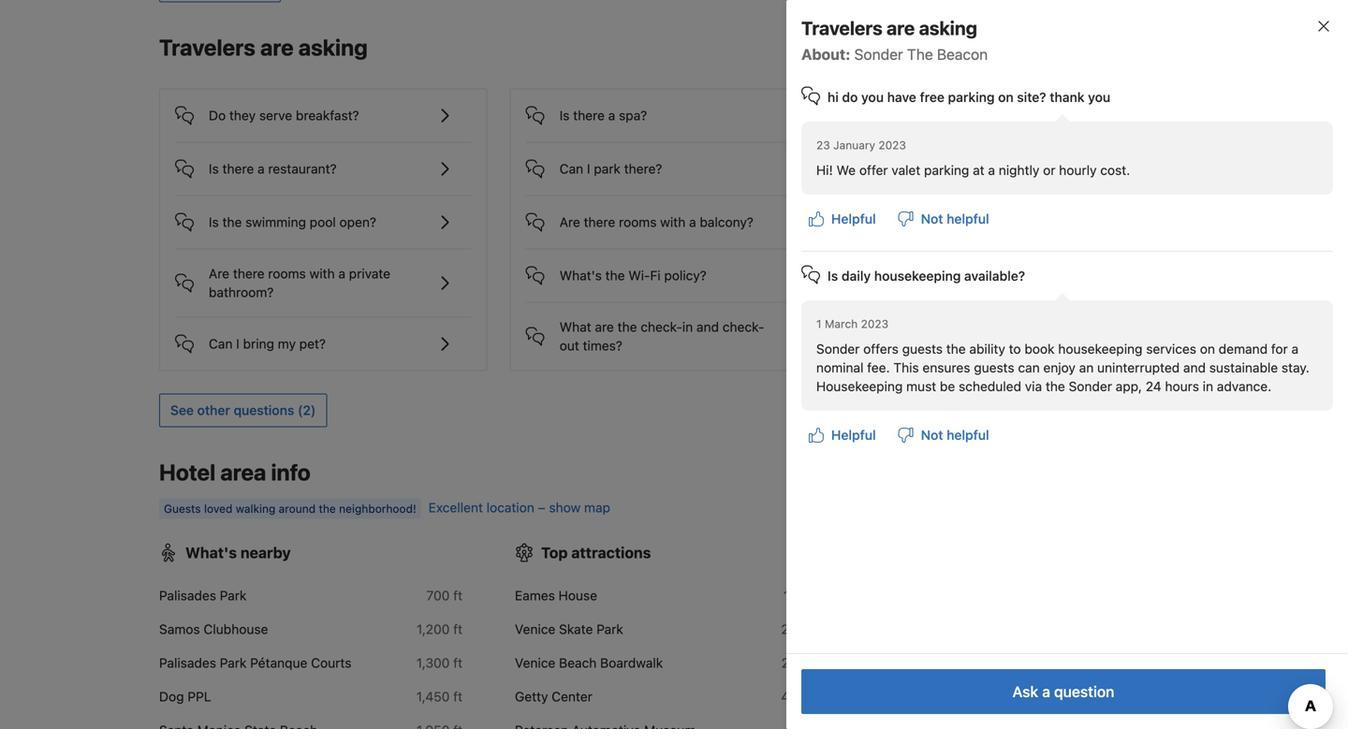 Task type: describe. For each thing, give the bounding box(es) containing it.
there for is there a spa?
[[574, 108, 605, 123]]

not helpful for parking
[[921, 211, 990, 227]]

daily
[[842, 268, 871, 284]]

asking for travelers are asking
[[299, 34, 368, 61]]

1 vertical spatial sonder
[[817, 341, 860, 357]]

travelers are asking dialog
[[757, 0, 1349, 730]]

a inside button
[[690, 215, 697, 230]]

we have an instant answer to most questions
[[889, 275, 1162, 290]]

are for travelers are asking
[[260, 34, 294, 61]]

in inside sonder offers guests the ability to book housekeeping services on demand for a nominal fee. this ensures guests can enjoy an uninterrupted and sustainable stay. housekeeping must be scheduled via the sonder app, 24 hours in advance.
[[1204, 379, 1214, 394]]

area
[[220, 460, 266, 486]]

do they serve breakfast?
[[209, 108, 359, 123]]

1 vertical spatial park
[[597, 622, 624, 638]]

1,200 ft
[[417, 622, 463, 638]]

getty
[[515, 690, 548, 705]]

via
[[1026, 379, 1043, 394]]

are for what are the check-in and check- out times?
[[595, 320, 614, 335]]

bring
[[243, 336, 274, 352]]

2 you from the left
[[1089, 89, 1111, 105]]

park for 700 ft
[[220, 588, 247, 604]]

most
[[1069, 275, 1099, 290]]

see other questions (2) button
[[159, 394, 327, 428]]

are there rooms with a balcony?
[[560, 215, 754, 230]]

ppl
[[188, 690, 211, 705]]

fee.
[[868, 360, 890, 376]]

travelers are asking about: sonder the beacon
[[802, 17, 989, 63]]

a inside sonder offers guests the ability to book housekeeping services on demand for a nominal fee. this ensures guests can enjoy an uninterrupted and sustainable stay. housekeeping must be scheduled via the sonder app, 24 hours in advance.
[[1292, 341, 1299, 357]]

housekeeping inside sonder offers guests the ability to book housekeeping services on demand for a nominal fee. this ensures guests can enjoy an uninterrupted and sustainable stay. housekeeping must be scheduled via the sonder app, 24 hours in advance.
[[1059, 341, 1143, 357]]

hi!
[[817, 163, 834, 178]]

23
[[817, 139, 831, 152]]

dog
[[159, 690, 184, 705]]

can for can i bring my pet?
[[209, 336, 233, 352]]

is for is daily housekeeping available?
[[828, 268, 839, 284]]

1,450 ft
[[417, 690, 463, 705]]

demand
[[1219, 341, 1268, 357]]

is daily housekeeping available?
[[828, 268, 1026, 284]]

do
[[209, 108, 226, 123]]

top attractions
[[541, 544, 651, 562]]

is there a restaurant? button
[[175, 143, 472, 180]]

travelers for travelers are asking
[[159, 34, 256, 61]]

the down enjoy
[[1046, 379, 1066, 394]]

wi-
[[629, 268, 651, 284]]

on inside sonder offers guests the ability to book housekeeping services on demand for a nominal fee. this ensures guests can enjoy an uninterrupted and sustainable stay. housekeeping must be scheduled via the sonder app, 24 hours in advance.
[[1201, 341, 1216, 357]]

nightly
[[999, 163, 1040, 178]]

march
[[825, 318, 858, 331]]

is the swimming pool open? button
[[175, 196, 472, 234]]

samos
[[159, 622, 200, 638]]

what's the wi-fi policy? button
[[526, 250, 823, 287]]

spa?
[[619, 108, 648, 123]]

eames
[[515, 588, 555, 604]]

be
[[940, 379, 956, 394]]

what are the check-in and check- out times?
[[560, 320, 765, 354]]

2.5
[[782, 656, 801, 671]]

uninterrupted
[[1098, 360, 1181, 376]]

housekeeping
[[817, 379, 903, 394]]

advance.
[[1218, 379, 1272, 394]]

1 march 2023
[[817, 318, 889, 331]]

is for is there a spa?
[[560, 108, 570, 123]]

helpful for hi! we offer valet parking at a nightly or hourly cost.
[[832, 211, 876, 227]]

ft for 1,200 ft
[[454, 622, 463, 638]]

and inside the 'what are the check-in and check- out times?'
[[697, 320, 719, 335]]

is for is there a restaurant?
[[209, 161, 219, 177]]

mi for 1.5 mi
[[804, 588, 819, 604]]

helpful for sonder offers guests the ability to book housekeeping services on demand for a nominal fee. this ensures guests can enjoy an uninterrupted and sustainable stay. housekeeping must be scheduled via the sonder app, 24 hours in advance.
[[832, 428, 876, 443]]

answer
[[1007, 275, 1050, 290]]

is there a spa?
[[560, 108, 648, 123]]

services
[[1147, 341, 1197, 357]]

2.4 mi
[[782, 622, 819, 638]]

beach for venice beach boardwalk
[[559, 656, 597, 671]]

2023 for guests
[[861, 318, 889, 331]]

rooms for private
[[268, 266, 306, 282]]

4.5
[[782, 690, 801, 705]]

we inside the travelers are asking dialog
[[837, 163, 856, 178]]

sonder inside 'travelers are asking about: sonder the beacon'
[[855, 45, 904, 63]]

dog ppl
[[159, 690, 211, 705]]

for
[[1272, 341, 1289, 357]]

4.5 mi
[[782, 690, 819, 705]]

center
[[552, 690, 593, 705]]

can i bring my pet?
[[209, 336, 326, 352]]

a right at
[[989, 163, 996, 178]]

can for can i park there?
[[560, 161, 584, 177]]

policy?
[[665, 268, 707, 284]]

venice for venice beach boardwalk
[[515, 656, 556, 671]]

with for private
[[310, 266, 335, 282]]

in inside the 'what are the check-in and check- out times?'
[[683, 320, 693, 335]]

0 vertical spatial parking
[[949, 89, 995, 105]]

1 check- from the left
[[641, 320, 683, 335]]

the inside the 'what are the check-in and check- out times?'
[[618, 320, 637, 335]]

still looking?
[[969, 170, 1082, 192]]

there?
[[625, 161, 663, 177]]

1.7 mi
[[1141, 656, 1175, 671]]

i for park
[[587, 161, 591, 177]]

question
[[1055, 683, 1115, 701]]

are there rooms with a private bathroom? button
[[175, 250, 472, 302]]

can i park there? button
[[526, 143, 823, 180]]

not for valet
[[921, 211, 944, 227]]

nearby
[[241, 544, 291, 562]]

1.7
[[1141, 656, 1157, 671]]

still
[[969, 170, 1003, 192]]

my
[[278, 336, 296, 352]]

eames house
[[515, 588, 598, 604]]

or
[[1044, 163, 1056, 178]]

1 vertical spatial have
[[912, 275, 940, 290]]

are for travelers are asking about: sonder the beacon
[[887, 17, 915, 39]]

they
[[229, 108, 256, 123]]

are for are there rooms with a private bathroom?
[[209, 266, 230, 282]]

app,
[[1116, 379, 1143, 394]]

palisades park
[[159, 588, 247, 604]]

ask a question
[[1013, 683, 1115, 701]]

rooms for balcony?
[[619, 215, 657, 230]]

not helpful button for valet
[[891, 202, 997, 236]]

info
[[271, 460, 311, 486]]

a inside is there a spa? button
[[609, 108, 616, 123]]

2.5 mi
[[782, 656, 819, 671]]

an inside sonder offers guests the ability to book housekeeping services on demand for a nominal fee. this ensures guests can enjoy an uninterrupted and sustainable stay. housekeeping must be scheduled via the sonder app, 24 hours in advance.
[[1080, 360, 1094, 376]]

ft for 1,300 ft
[[454, 656, 463, 671]]

offers
[[864, 341, 899, 357]]

2023 for offer
[[879, 139, 907, 152]]

0 vertical spatial housekeeping
[[875, 268, 961, 284]]

times?
[[583, 338, 623, 354]]

not helpful button for the
[[891, 419, 997, 452]]

fi
[[651, 268, 661, 284]]

2 vertical spatial sonder
[[1069, 379, 1113, 394]]

have inside the travelers are asking dialog
[[888, 89, 917, 105]]



Task type: vqa. For each thing, say whether or not it's contained in the screenshot.


Task type: locate. For each thing, give the bounding box(es) containing it.
must
[[907, 379, 937, 394]]

0 vertical spatial have
[[888, 89, 917, 105]]

palisades up 'samos'
[[159, 588, 216, 604]]

what's nearby
[[185, 544, 291, 562]]

courts
[[311, 656, 352, 671]]

not up is daily housekeeping available?
[[921, 211, 944, 227]]

a inside 'is there a restaurant?' button
[[258, 161, 265, 177]]

what's for what's nearby
[[185, 544, 237, 562]]

questions left (2)
[[234, 403, 294, 418]]

is for is the swimming pool open?
[[209, 215, 219, 230]]

sonder down enjoy
[[1069, 379, 1113, 394]]

1 vertical spatial and
[[1184, 360, 1207, 376]]

helpful for ability
[[947, 428, 990, 443]]

2 helpful from the top
[[832, 428, 876, 443]]

0 vertical spatial what's
[[560, 268, 602, 284]]

book
[[1025, 341, 1055, 357]]

4 ft from the top
[[454, 690, 463, 705]]

mi right the 1.5
[[804, 588, 819, 604]]

1 you from the left
[[862, 89, 884, 105]]

a right the for
[[1292, 341, 1299, 357]]

is left daily
[[828, 268, 839, 284]]

1 not helpful button from the top
[[891, 202, 997, 236]]

and up hours
[[1184, 360, 1207, 376]]

looking?
[[1007, 170, 1082, 192]]

helpful button down hi!
[[802, 202, 884, 236]]

skate
[[559, 622, 593, 638]]

what are the check-in and check- out times? button
[[526, 303, 823, 356]]

helpful button down the housekeeping
[[802, 419, 884, 452]]

check- down fi
[[641, 320, 683, 335]]

0 vertical spatial an
[[944, 275, 959, 290]]

helpful down offer
[[832, 211, 876, 227]]

we right daily
[[889, 275, 908, 290]]

not for the
[[921, 428, 944, 443]]

1 vertical spatial helpful button
[[802, 419, 884, 452]]

2023
[[879, 139, 907, 152], [861, 318, 889, 331]]

housekeeping right daily
[[875, 268, 961, 284]]

beach
[[559, 656, 597, 671], [915, 656, 953, 671]]

an left instant in the right of the page
[[944, 275, 959, 290]]

0 horizontal spatial guests
[[903, 341, 943, 357]]

1.5
[[784, 588, 801, 604]]

helpful for parking
[[947, 211, 990, 227]]

ft right the 700
[[454, 588, 463, 604]]

there up bathroom? at the left top of the page
[[233, 266, 265, 282]]

0 vertical spatial questions
[[1103, 275, 1162, 290]]

2 vertical spatial park
[[220, 656, 247, 671]]

asking for travelers are asking about: sonder the beacon
[[920, 17, 978, 39]]

in right hours
[[1204, 379, 1214, 394]]

1 vertical spatial we
[[889, 275, 908, 290]]

2 not helpful button from the top
[[891, 419, 997, 452]]

1
[[817, 318, 822, 331]]

mi for 2.4 mi
[[804, 622, 819, 638]]

what's the wi-fi policy?
[[560, 268, 707, 284]]

2 not from the top
[[921, 428, 944, 443]]

the left wi-
[[606, 268, 625, 284]]

i left park
[[587, 161, 591, 177]]

1 horizontal spatial travelers
[[802, 17, 883, 39]]

1 palisades from the top
[[159, 588, 216, 604]]

0 vertical spatial rooms
[[619, 215, 657, 230]]

there inside are there rooms with a private bathroom?
[[233, 266, 265, 282]]

1 vertical spatial on
[[1201, 341, 1216, 357]]

not helpful button down still
[[891, 202, 997, 236]]

instant
[[962, 275, 1003, 290]]

the
[[908, 45, 934, 63]]

hi! we offer valet parking at a nightly or hourly cost.
[[817, 163, 1131, 178]]

0 vertical spatial 2023
[[879, 139, 907, 152]]

is left swimming
[[209, 215, 219, 230]]

are there rooms with a private bathroom?
[[209, 266, 391, 300]]

what's up palisades park
[[185, 544, 237, 562]]

is left spa?
[[560, 108, 570, 123]]

can
[[560, 161, 584, 177], [209, 336, 233, 352]]

are up bathroom? at the left top of the page
[[209, 266, 230, 282]]

0 horizontal spatial can
[[209, 336, 233, 352]]

rooms
[[619, 215, 657, 230], [268, 266, 306, 282]]

check- left 1
[[723, 320, 765, 335]]

housekeeping up uninterrupted
[[1059, 341, 1143, 357]]

0 horizontal spatial you
[[862, 89, 884, 105]]

1 horizontal spatial rooms
[[619, 215, 657, 230]]

helpful down be
[[947, 428, 990, 443]]

there left spa?
[[574, 108, 605, 123]]

you right thank
[[1089, 89, 1111, 105]]

a left private
[[339, 266, 346, 282]]

ask
[[1013, 683, 1039, 701]]

there
[[574, 108, 605, 123], [223, 161, 254, 177], [584, 215, 616, 230], [233, 266, 265, 282]]

700
[[427, 588, 450, 604]]

i left bring
[[236, 336, 240, 352]]

attractions
[[572, 544, 651, 562]]

travelers
[[802, 17, 883, 39], [159, 34, 256, 61]]

1 vertical spatial not
[[921, 428, 944, 443]]

boardwalk
[[601, 656, 663, 671]]

palisades for palisades park pétanque courts
[[159, 656, 216, 671]]

have left instant in the right of the page
[[912, 275, 940, 290]]

asking up do they serve breakfast? button
[[299, 34, 368, 61]]

helpful down still
[[947, 211, 990, 227]]

1.5 mi
[[784, 588, 819, 604]]

a left balcony?
[[690, 215, 697, 230]]

1 vertical spatial guests
[[975, 360, 1015, 376]]

3 ft from the top
[[454, 656, 463, 671]]

can left park
[[560, 161, 584, 177]]

stay.
[[1282, 360, 1310, 376]]

1 horizontal spatial guests
[[975, 360, 1015, 376]]

not helpful for ability
[[921, 428, 990, 443]]

are inside are there rooms with a private bathroom?
[[209, 266, 230, 282]]

mi right 2.5
[[804, 656, 819, 671]]

1 vertical spatial 2023
[[861, 318, 889, 331]]

1 vertical spatial can
[[209, 336, 233, 352]]

ft right 1,300
[[454, 656, 463, 671]]

guests
[[903, 341, 943, 357], [975, 360, 1015, 376]]

1 vertical spatial to
[[1010, 341, 1022, 357]]

park down clubhouse
[[220, 656, 247, 671]]

what's up "what" at the top of the page
[[560, 268, 602, 284]]

2 not helpful from the top
[[921, 428, 990, 443]]

not down the must
[[921, 428, 944, 443]]

1 horizontal spatial beach
[[915, 656, 953, 671]]

and inside sonder offers guests the ability to book housekeeping services on demand for a nominal fee. this ensures guests can enjoy an uninterrupted and sustainable stay. housekeeping must be scheduled via the sonder app, 24 hours in advance.
[[1184, 360, 1207, 376]]

2 horizontal spatial are
[[887, 17, 915, 39]]

0 horizontal spatial are
[[260, 34, 294, 61]]

0 horizontal spatial what's
[[185, 544, 237, 562]]

have left free
[[888, 89, 917, 105]]

1 vertical spatial parking
[[925, 163, 970, 178]]

0 vertical spatial we
[[837, 163, 856, 178]]

questions inside see other questions (2) button
[[234, 403, 294, 418]]

0 horizontal spatial i
[[236, 336, 240, 352]]

0 vertical spatial in
[[683, 320, 693, 335]]

2 palisades from the top
[[159, 656, 216, 671]]

helpful button for hi! we offer valet parking at a nightly or hourly cost.
[[802, 202, 884, 236]]

housekeeping
[[875, 268, 961, 284], [1059, 341, 1143, 357]]

0 vertical spatial palisades
[[159, 588, 216, 604]]

2023 up offers
[[861, 318, 889, 331]]

beach for venice beach
[[915, 656, 953, 671]]

0 horizontal spatial to
[[1010, 341, 1022, 357]]

1 horizontal spatial we
[[889, 275, 908, 290]]

sustainable
[[1210, 360, 1279, 376]]

2 helpful button from the top
[[802, 419, 884, 452]]

venice skate park
[[515, 622, 624, 638]]

ask a question button
[[802, 670, 1326, 715]]

0 horizontal spatial travelers
[[159, 34, 256, 61]]

top
[[541, 544, 568, 562]]

sonder
[[855, 45, 904, 63], [817, 341, 860, 357], [1069, 379, 1113, 394]]

1 helpful from the top
[[832, 211, 876, 227]]

mi right 2.4
[[804, 622, 819, 638]]

1 beach from the left
[[559, 656, 597, 671]]

1 vertical spatial questions
[[234, 403, 294, 418]]

january
[[834, 139, 876, 152]]

1 vertical spatial in
[[1204, 379, 1214, 394]]

0 vertical spatial sonder
[[855, 45, 904, 63]]

a left "restaurant?"
[[258, 161, 265, 177]]

thank
[[1050, 89, 1085, 105]]

the up times?
[[618, 320, 637, 335]]

guests up scheduled
[[975, 360, 1015, 376]]

palisades for palisades park
[[159, 588, 216, 604]]

mi for 4.5 mi
[[804, 690, 819, 705]]

0 vertical spatial on
[[999, 89, 1014, 105]]

cost.
[[1101, 163, 1131, 178]]

1 horizontal spatial and
[[1184, 360, 1207, 376]]

0 horizontal spatial on
[[999, 89, 1014, 105]]

can left bring
[[209, 336, 233, 352]]

1 vertical spatial helpful
[[947, 428, 990, 443]]

what's inside button
[[560, 268, 602, 284]]

1 vertical spatial rooms
[[268, 266, 306, 282]]

1 vertical spatial are
[[209, 266, 230, 282]]

hotel
[[159, 460, 216, 486]]

to for 1 march 2023
[[1010, 341, 1022, 357]]

restaurant?
[[268, 161, 337, 177]]

0 horizontal spatial questions
[[234, 403, 294, 418]]

can i park there?
[[560, 161, 663, 177]]

ft for 700 ft
[[454, 588, 463, 604]]

rooms inside are there rooms with a private bathroom?
[[268, 266, 306, 282]]

have
[[888, 89, 917, 105], [912, 275, 940, 290]]

0 vertical spatial helpful button
[[802, 202, 884, 236]]

700 ft
[[427, 588, 463, 604]]

park for 1,300 ft
[[220, 656, 247, 671]]

1 horizontal spatial i
[[587, 161, 591, 177]]

1 vertical spatial what's
[[185, 544, 237, 562]]

1 horizontal spatial are
[[595, 320, 614, 335]]

mi right 1.7
[[1160, 656, 1175, 671]]

0 vertical spatial can
[[560, 161, 584, 177]]

not helpful down be
[[921, 428, 990, 443]]

helpful
[[947, 211, 990, 227], [947, 428, 990, 443]]

0 horizontal spatial housekeeping
[[875, 268, 961, 284]]

venice down eames
[[515, 622, 556, 638]]

1 horizontal spatial on
[[1201, 341, 1216, 357]]

a left spa?
[[609, 108, 616, 123]]

1 vertical spatial helpful
[[832, 428, 876, 443]]

sonder left the
[[855, 45, 904, 63]]

1 horizontal spatial can
[[560, 161, 584, 177]]

0 horizontal spatial and
[[697, 320, 719, 335]]

1 horizontal spatial in
[[1204, 379, 1214, 394]]

1 vertical spatial housekeeping
[[1059, 341, 1143, 357]]

a inside are there rooms with a private bathroom?
[[339, 266, 346, 282]]

a inside ask a question button
[[1043, 683, 1051, 701]]

out
[[560, 338, 580, 354]]

2 check- from the left
[[723, 320, 765, 335]]

to for still looking?
[[1053, 275, 1066, 290]]

is there a spa? button
[[526, 90, 823, 127]]

with for balcony?
[[661, 215, 686, 230]]

1 helpful from the top
[[947, 211, 990, 227]]

0 vertical spatial to
[[1053, 275, 1066, 290]]

are inside the 'what are the check-in and check- out times?'
[[595, 320, 614, 335]]

0 horizontal spatial with
[[310, 266, 335, 282]]

mi right 4.5
[[804, 690, 819, 705]]

venice right 2.5 mi
[[871, 656, 912, 671]]

at
[[973, 163, 985, 178]]

hi
[[828, 89, 839, 105]]

ft right 1,450
[[454, 690, 463, 705]]

hours
[[1166, 379, 1200, 394]]

on left site?
[[999, 89, 1014, 105]]

there for are there rooms with a private bathroom?
[[233, 266, 265, 282]]

with left private
[[310, 266, 335, 282]]

0 vertical spatial are
[[560, 215, 581, 230]]

open?
[[340, 215, 377, 230]]

ensures
[[923, 360, 971, 376]]

and down policy?
[[697, 320, 719, 335]]

venice beach boardwalk
[[515, 656, 663, 671]]

questions right most
[[1103, 275, 1162, 290]]

2.4
[[782, 622, 801, 638]]

bathroom?
[[209, 285, 274, 300]]

can i bring my pet? button
[[175, 318, 472, 356]]

to inside sonder offers guests the ability to book housekeeping services on demand for a nominal fee. this ensures guests can enjoy an uninterrupted and sustainable stay. housekeeping must be scheduled via the sonder app, 24 hours in advance.
[[1010, 341, 1022, 357]]

1 vertical spatial i
[[236, 336, 240, 352]]

0 horizontal spatial beach
[[559, 656, 597, 671]]

samos clubhouse
[[159, 622, 268, 638]]

is the swimming pool open?
[[209, 215, 377, 230]]

park
[[594, 161, 621, 177]]

2 helpful from the top
[[947, 428, 990, 443]]

with up what's the wi-fi policy? button
[[661, 215, 686, 230]]

are inside 'travelers are asking about: sonder the beacon'
[[887, 17, 915, 39]]

1 horizontal spatial with
[[661, 215, 686, 230]]

1 ft from the top
[[454, 588, 463, 604]]

there for is there a restaurant?
[[223, 161, 254, 177]]

rooms up wi-
[[619, 215, 657, 230]]

0 vertical spatial not helpful button
[[891, 202, 997, 236]]

asking up beacon
[[920, 17, 978, 39]]

parking left at
[[925, 163, 970, 178]]

are up times?
[[595, 320, 614, 335]]

venice up getty
[[515, 656, 556, 671]]

you right the do on the top of page
[[862, 89, 884, 105]]

0 horizontal spatial asking
[[299, 34, 368, 61]]

in down policy?
[[683, 320, 693, 335]]

park up clubhouse
[[220, 588, 247, 604]]

0 horizontal spatial we
[[837, 163, 856, 178]]

park right skate
[[597, 622, 624, 638]]

0 vertical spatial helpful
[[832, 211, 876, 227]]

travelers inside 'travelers are asking about: sonder the beacon'
[[802, 17, 883, 39]]

travelers for travelers are asking about: sonder the beacon
[[802, 17, 883, 39]]

2023 up valet
[[879, 139, 907, 152]]

is down do at the left top of page
[[209, 161, 219, 177]]

0 horizontal spatial rooms
[[268, 266, 306, 282]]

an right enjoy
[[1080, 360, 1094, 376]]

2 ft from the top
[[454, 622, 463, 638]]

ability
[[970, 341, 1006, 357]]

2 beach from the left
[[915, 656, 953, 671]]

on left demand on the top right
[[1201, 341, 1216, 357]]

1 horizontal spatial housekeeping
[[1059, 341, 1143, 357]]

to left most
[[1053, 275, 1066, 290]]

with inside are there rooms with a private bathroom?
[[310, 266, 335, 282]]

helpful button for sonder offers guests the ability to book housekeeping services on demand for a nominal fee. this ensures guests can enjoy an uninterrupted and sustainable stay. housekeeping must be scheduled via the sonder app, 24 hours in advance.
[[802, 419, 884, 452]]

0 vertical spatial and
[[697, 320, 719, 335]]

0 vertical spatial not
[[921, 211, 944, 227]]

the up ensures
[[947, 341, 966, 357]]

other
[[197, 403, 230, 418]]

helpful down the housekeeping
[[832, 428, 876, 443]]

palisades park pétanque courts
[[159, 656, 352, 671]]

1 not from the top
[[921, 211, 944, 227]]

clubhouse
[[204, 622, 268, 638]]

site?
[[1018, 89, 1047, 105]]

i for bring
[[236, 336, 240, 352]]

not helpful down still
[[921, 211, 990, 227]]

are up serve
[[260, 34, 294, 61]]

1 vertical spatial not helpful button
[[891, 419, 997, 452]]

there for are there rooms with a balcony?
[[584, 215, 616, 230]]

are there rooms with a balcony? button
[[526, 196, 823, 234]]

1 horizontal spatial an
[[1080, 360, 1094, 376]]

0 horizontal spatial an
[[944, 275, 959, 290]]

there down they at the top left of page
[[223, 161, 254, 177]]

free
[[920, 89, 945, 105]]

ft right 1,200
[[454, 622, 463, 638]]

scheduled
[[959, 379, 1022, 394]]

1 vertical spatial with
[[310, 266, 335, 282]]

travelers up do at the left top of page
[[159, 34, 256, 61]]

venice for venice beach
[[871, 656, 912, 671]]

0 horizontal spatial check-
[[641, 320, 683, 335]]

are for are there rooms with a balcony?
[[560, 215, 581, 230]]

guests up this
[[903, 341, 943, 357]]

what's for what's the wi-fi policy?
[[560, 268, 602, 284]]

asking inside 'travelers are asking about: sonder the beacon'
[[920, 17, 978, 39]]

are up the
[[887, 17, 915, 39]]

1 horizontal spatial what's
[[560, 268, 602, 284]]

ft for 1,450 ft
[[454, 690, 463, 705]]

rooms up bathroom? at the left top of the page
[[268, 266, 306, 282]]

is there a restaurant?
[[209, 161, 337, 177]]

is inside the travelers are asking dialog
[[828, 268, 839, 284]]

is
[[560, 108, 570, 123], [209, 161, 219, 177], [209, 215, 219, 230], [828, 268, 839, 284]]

see
[[170, 403, 194, 418]]

travelers up "about:"
[[802, 17, 883, 39]]

1 vertical spatial not helpful
[[921, 428, 990, 443]]

1 vertical spatial an
[[1080, 360, 1094, 376]]

a right ask
[[1043, 683, 1051, 701]]

mi for 1.7 mi
[[1160, 656, 1175, 671]]

0 vertical spatial with
[[661, 215, 686, 230]]

valet
[[892, 163, 921, 178]]

pétanque
[[250, 656, 308, 671]]

0 vertical spatial i
[[587, 161, 591, 177]]

parking right free
[[949, 89, 995, 105]]

1 not helpful from the top
[[921, 211, 990, 227]]

1 vertical spatial palisades
[[159, 656, 216, 671]]

0 vertical spatial not helpful
[[921, 211, 990, 227]]

the left swimming
[[223, 215, 242, 230]]

1 helpful button from the top
[[802, 202, 884, 236]]

0 horizontal spatial in
[[683, 320, 693, 335]]

0 vertical spatial guests
[[903, 341, 943, 357]]

we right hi!
[[837, 163, 856, 178]]

are
[[887, 17, 915, 39], [260, 34, 294, 61], [595, 320, 614, 335]]

1 horizontal spatial asking
[[920, 17, 978, 39]]

are down can i park there?
[[560, 215, 581, 230]]

0 vertical spatial helpful
[[947, 211, 990, 227]]

0 horizontal spatial are
[[209, 266, 230, 282]]

house
[[559, 588, 598, 604]]

there down park
[[584, 215, 616, 230]]

1 horizontal spatial check-
[[723, 320, 765, 335]]

1 horizontal spatial to
[[1053, 275, 1066, 290]]

helpful
[[832, 211, 876, 227], [832, 428, 876, 443]]

1 horizontal spatial you
[[1089, 89, 1111, 105]]

on
[[999, 89, 1014, 105], [1201, 341, 1216, 357]]

0 vertical spatial park
[[220, 588, 247, 604]]

venice for venice skate park
[[515, 622, 556, 638]]

what
[[560, 320, 592, 335]]

palisades up dog ppl
[[159, 656, 216, 671]]

to up can
[[1010, 341, 1022, 357]]

1,200
[[417, 622, 450, 638]]

1 horizontal spatial are
[[560, 215, 581, 230]]

private
[[349, 266, 391, 282]]

asking
[[920, 17, 978, 39], [299, 34, 368, 61]]

sonder offers guests the ability to book housekeeping services on demand for a nominal fee. this ensures guests can enjoy an uninterrupted and sustainable stay. housekeeping must be scheduled via the sonder app, 24 hours in advance.
[[817, 341, 1310, 394]]

mi for 2.5 mi
[[804, 656, 819, 671]]

24
[[1146, 379, 1162, 394]]

1 horizontal spatial questions
[[1103, 275, 1162, 290]]

hi do you have free parking on site? thank you
[[828, 89, 1111, 105]]

sonder up nominal
[[817, 341, 860, 357]]

this
[[894, 360, 920, 376]]

not helpful button down be
[[891, 419, 997, 452]]



